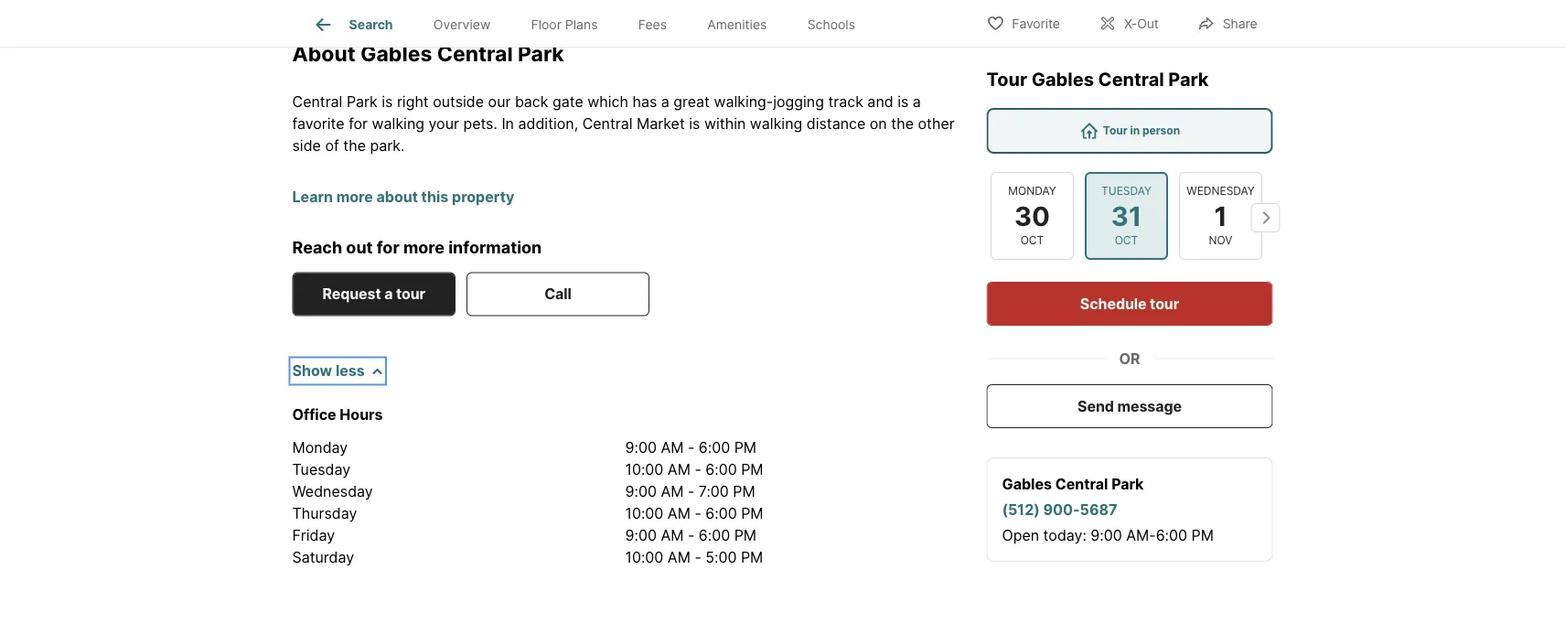Task type: describe. For each thing, give the bounding box(es) containing it.
overview
[[434, 17, 491, 32]]

show less button
[[292, 360, 383, 382]]

plans
[[565, 17, 598, 32]]

am for thursday
[[668, 505, 691, 522]]

share button
[[1182, 4, 1273, 42]]

open
[[1002, 526, 1039, 544]]

schools
[[808, 17, 855, 32]]

(512) 900-5687 link
[[1002, 500, 1118, 518]]

reach
[[292, 237, 342, 257]]

gables central park (512) 900-5687 open today: 9:00 am-6:00 pm
[[1002, 475, 1214, 544]]

pm for tuesday
[[741, 461, 763, 478]]

1 vertical spatial the
[[343, 136, 366, 154]]

central down overview
[[437, 40, 513, 66]]

park inside central park is right outside our back gate which has a great walking-jogging track and is a favorite for walking your pets. in addition, central market is within walking distance on the other side of the park.
[[347, 92, 378, 110]]

am-
[[1126, 526, 1156, 544]]

am for saturday
[[668, 548, 691, 566]]

about
[[376, 188, 418, 205]]

less
[[336, 362, 365, 380]]

out
[[1137, 16, 1159, 32]]

this
[[421, 188, 449, 205]]

gate
[[553, 92, 584, 110]]

0 vertical spatial the
[[891, 114, 914, 132]]

wednesday 1 nov
[[1186, 184, 1255, 247]]

10:00 for thursday
[[625, 505, 664, 522]]

market
[[637, 114, 685, 132]]

central down which
[[582, 114, 633, 132]]

- for thursday
[[695, 505, 701, 522]]

saturday
[[292, 548, 354, 566]]

9:00 am - 7:00 pm
[[625, 483, 755, 500]]

tour in person
[[1103, 124, 1180, 137]]

learn more about this property
[[292, 188, 514, 205]]

search link
[[313, 14, 393, 36]]

jogging
[[773, 92, 824, 110]]

person
[[1143, 124, 1180, 137]]

6:00 inside the gables central park (512) 900-5687 open today: 9:00 am-6:00 pm
[[1156, 526, 1188, 544]]

park down floor at the top of page
[[518, 40, 564, 66]]

9:00 am - 6:00 pm for friday
[[625, 527, 757, 544]]

in
[[502, 114, 514, 132]]

has
[[633, 92, 657, 110]]

walking-
[[714, 92, 773, 110]]

tuesday 31 oct
[[1101, 184, 1151, 247]]

central up in
[[1098, 68, 1164, 91]]

about gables central park
[[292, 40, 564, 66]]

7:00
[[699, 483, 729, 500]]

schools tab
[[787, 3, 876, 47]]

floor plans
[[531, 17, 598, 32]]

5:00
[[706, 548, 737, 566]]

addition,
[[518, 114, 578, 132]]

- for friday
[[688, 527, 695, 544]]

0 horizontal spatial tour
[[396, 285, 425, 303]]

park inside the gables central park (512) 900-5687 open today: 9:00 am-6:00 pm
[[1112, 475, 1144, 493]]

outside
[[433, 92, 484, 110]]

track
[[828, 92, 864, 110]]

request a tour
[[322, 285, 425, 303]]

tour in person list box
[[987, 108, 1273, 154]]

gables inside the gables central park (512) 900-5687 open today: 9:00 am-6:00 pm
[[1002, 475, 1052, 493]]

share
[[1223, 16, 1258, 32]]

hours
[[340, 406, 383, 424]]

request a tour button
[[292, 272, 456, 316]]

10:00 am - 6:00 pm for tuesday
[[625, 461, 763, 478]]

5687
[[1080, 500, 1118, 518]]

wednesday for wednesday
[[292, 483, 373, 500]]

distance
[[807, 114, 866, 132]]

which
[[588, 92, 628, 110]]

1
[[1214, 200, 1227, 232]]

call link
[[467, 272, 650, 316]]

0 horizontal spatial is
[[382, 92, 393, 110]]

x-
[[1124, 16, 1137, 32]]

our
[[488, 92, 511, 110]]

9:00 for friday
[[625, 527, 657, 544]]

tuesday for tuesday 31 oct
[[1101, 184, 1151, 198]]

6:00 for friday
[[699, 527, 730, 544]]

nov
[[1209, 234, 1232, 247]]

favorite button
[[971, 4, 1076, 42]]

monday 30 oct
[[1008, 184, 1056, 247]]

park.
[[370, 136, 405, 154]]

great
[[674, 92, 710, 110]]

2 horizontal spatial is
[[898, 92, 909, 110]]

call
[[545, 285, 572, 303]]

and
[[868, 92, 894, 110]]

today:
[[1044, 526, 1087, 544]]

favorite
[[1012, 16, 1060, 32]]

oct for 31
[[1115, 234, 1138, 247]]

6:00 for monday
[[699, 439, 730, 457]]

am for wednesday
[[661, 483, 684, 500]]

reach out for more information
[[292, 237, 542, 257]]

1 vertical spatial for
[[377, 237, 400, 257]]

1 horizontal spatial is
[[689, 114, 700, 132]]

am for tuesday
[[668, 461, 691, 478]]

fees
[[638, 17, 667, 32]]

2 walking from the left
[[750, 114, 803, 132]]

tab list containing search
[[292, 0, 890, 47]]

out
[[346, 237, 373, 257]]

in
[[1130, 124, 1140, 137]]

next image
[[1251, 203, 1280, 232]]

search
[[349, 17, 393, 32]]

send message button
[[987, 384, 1273, 428]]

schedule
[[1080, 295, 1147, 312]]

about
[[292, 40, 356, 66]]

schedule tour button
[[987, 282, 1273, 326]]

10:00 am - 5:00 pm
[[625, 548, 763, 566]]

1 horizontal spatial a
[[661, 92, 670, 110]]

park up person
[[1169, 68, 1209, 91]]



Task type: vqa. For each thing, say whether or not it's contained in the screenshot.
X-Out
yes



Task type: locate. For each thing, give the bounding box(es) containing it.
9:00 am - 6:00 pm up 9:00 am - 7:00 pm
[[625, 439, 757, 457]]

information
[[448, 237, 542, 257]]

pm for thursday
[[741, 505, 763, 522]]

- for tuesday
[[695, 461, 701, 478]]

1 vertical spatial 10:00 am - 6:00 pm
[[625, 505, 763, 522]]

6:00 for tuesday
[[706, 461, 737, 478]]

office
[[292, 406, 336, 424]]

1 horizontal spatial wednesday
[[1186, 184, 1255, 198]]

1 10:00 from the top
[[625, 461, 664, 478]]

gables up '(512)'
[[1002, 475, 1052, 493]]

gables for about
[[360, 40, 432, 66]]

more right learn
[[336, 188, 373, 205]]

send
[[1078, 397, 1114, 415]]

1 horizontal spatial tour
[[1150, 295, 1179, 312]]

tour down the favorite button
[[987, 68, 1028, 91]]

9:00 am - 6:00 pm up the 10:00 am - 5:00 pm
[[625, 527, 757, 544]]

other
[[918, 114, 955, 132]]

walking
[[372, 114, 425, 132], [750, 114, 803, 132]]

monday up 30
[[1008, 184, 1056, 198]]

your
[[429, 114, 459, 132]]

for right out
[[377, 237, 400, 257]]

9:00 left 7:00 at the bottom left of the page
[[625, 483, 657, 500]]

floor
[[531, 17, 562, 32]]

floor plans tab
[[511, 3, 618, 47]]

central up "5687"
[[1056, 475, 1108, 493]]

0 horizontal spatial wednesday
[[292, 483, 373, 500]]

is left "right"
[[382, 92, 393, 110]]

gables for tour
[[1032, 68, 1094, 91]]

overview tab
[[413, 3, 511, 47]]

10:00 for tuesday
[[625, 461, 664, 478]]

on
[[870, 114, 887, 132]]

10:00 am - 6:00 pm down 9:00 am - 7:00 pm
[[625, 505, 763, 522]]

within
[[704, 114, 746, 132]]

call button
[[467, 272, 650, 316]]

0 vertical spatial for
[[349, 114, 368, 132]]

2 10:00 am - 6:00 pm from the top
[[625, 505, 763, 522]]

2 10:00 from the top
[[625, 505, 664, 522]]

900-
[[1043, 500, 1080, 518]]

0 vertical spatial wednesday
[[1186, 184, 1255, 198]]

tour gables central park
[[987, 68, 1209, 91]]

0 horizontal spatial oct
[[1020, 234, 1044, 247]]

2 horizontal spatial a
[[913, 92, 921, 110]]

0 horizontal spatial a
[[384, 285, 393, 303]]

is
[[382, 92, 393, 110], [898, 92, 909, 110], [689, 114, 700, 132]]

1 vertical spatial more
[[403, 237, 445, 257]]

oct inside tuesday 31 oct
[[1115, 234, 1138, 247]]

9:00 up 9:00 am - 7:00 pm
[[625, 439, 657, 457]]

10:00 up 9:00 am - 7:00 pm
[[625, 461, 664, 478]]

0 vertical spatial gables
[[360, 40, 432, 66]]

1 vertical spatial 10:00
[[625, 505, 664, 522]]

0 vertical spatial 10:00
[[625, 461, 664, 478]]

schedule tour
[[1080, 295, 1179, 312]]

monday for monday 30 oct
[[1008, 184, 1056, 198]]

send message
[[1078, 397, 1182, 415]]

tour down reach out for more information
[[396, 285, 425, 303]]

1 vertical spatial tour
[[1103, 124, 1128, 137]]

9:00
[[625, 439, 657, 457], [625, 483, 657, 500], [1091, 526, 1122, 544], [625, 527, 657, 544]]

am for friday
[[661, 527, 684, 544]]

tour inside option
[[1103, 124, 1128, 137]]

1 horizontal spatial walking
[[750, 114, 803, 132]]

a right has
[[661, 92, 670, 110]]

9:00 am - 6:00 pm for monday
[[625, 439, 757, 457]]

1 vertical spatial tuesday
[[292, 461, 351, 478]]

pm for monday
[[734, 439, 757, 457]]

property
[[452, 188, 514, 205]]

10:00 am - 6:00 pm for thursday
[[625, 505, 763, 522]]

pm for friday
[[734, 527, 757, 544]]

park
[[518, 40, 564, 66], [1169, 68, 1209, 91], [347, 92, 378, 110], [1112, 475, 1144, 493]]

amenities
[[707, 17, 767, 32]]

wednesday up thursday
[[292, 483, 373, 500]]

30
[[1014, 200, 1050, 232]]

pm for wednesday
[[733, 483, 755, 500]]

1 horizontal spatial for
[[377, 237, 400, 257]]

office hours
[[292, 406, 383, 424]]

is right and at the right of page
[[898, 92, 909, 110]]

gables down favorite
[[1032, 68, 1094, 91]]

10:00
[[625, 461, 664, 478], [625, 505, 664, 522], [625, 548, 664, 566]]

the right of on the top
[[343, 136, 366, 154]]

oct for 30
[[1020, 234, 1044, 247]]

tour for tour in person
[[1103, 124, 1128, 137]]

0 vertical spatial monday
[[1008, 184, 1056, 198]]

pm for saturday
[[741, 548, 763, 566]]

am
[[661, 439, 684, 457], [668, 461, 691, 478], [661, 483, 684, 500], [668, 505, 691, 522], [661, 527, 684, 544], [668, 548, 691, 566]]

a right request
[[384, 285, 393, 303]]

central
[[437, 40, 513, 66], [1098, 68, 1164, 91], [292, 92, 343, 110], [582, 114, 633, 132], [1056, 475, 1108, 493]]

show
[[292, 362, 332, 380]]

or
[[1119, 349, 1140, 367]]

10:00 am - 6:00 pm up 9:00 am - 7:00 pm
[[625, 461, 763, 478]]

x-out button
[[1083, 4, 1175, 42]]

tuesday up 31
[[1101, 184, 1151, 198]]

31
[[1111, 200, 1141, 232]]

pm
[[734, 439, 757, 457], [741, 461, 763, 478], [733, 483, 755, 500], [741, 505, 763, 522], [1192, 526, 1214, 544], [734, 527, 757, 544], [741, 548, 763, 566]]

- for saturday
[[695, 548, 701, 566]]

monday
[[1008, 184, 1056, 198], [292, 439, 348, 457]]

is down great
[[689, 114, 700, 132]]

10:00 left 5:00
[[625, 548, 664, 566]]

pm inside the gables central park (512) 900-5687 open today: 9:00 am-6:00 pm
[[1192, 526, 1214, 544]]

the right on
[[891, 114, 914, 132]]

central inside the gables central park (512) 900-5687 open today: 9:00 am-6:00 pm
[[1056, 475, 1108, 493]]

0 horizontal spatial tour
[[987, 68, 1028, 91]]

1 horizontal spatial monday
[[1008, 184, 1056, 198]]

a inside button
[[384, 285, 393, 303]]

tour
[[396, 285, 425, 303], [1150, 295, 1179, 312]]

0 horizontal spatial the
[[343, 136, 366, 154]]

amenities tab
[[687, 3, 787, 47]]

9:00 for monday
[[625, 439, 657, 457]]

1 horizontal spatial tour
[[1103, 124, 1128, 137]]

tour in person option
[[987, 108, 1273, 154]]

0 vertical spatial tuesday
[[1101, 184, 1151, 198]]

1 9:00 am - 6:00 pm from the top
[[625, 439, 757, 457]]

a up other
[[913, 92, 921, 110]]

9:00 inside the gables central park (512) 900-5687 open today: 9:00 am-6:00 pm
[[1091, 526, 1122, 544]]

favorite
[[292, 114, 345, 132]]

walking up park.
[[372, 114, 425, 132]]

0 horizontal spatial walking
[[372, 114, 425, 132]]

2 oct from the left
[[1115, 234, 1138, 247]]

oct
[[1020, 234, 1044, 247], [1115, 234, 1138, 247]]

- for monday
[[688, 439, 695, 457]]

side
[[292, 136, 321, 154]]

0 horizontal spatial tuesday
[[292, 461, 351, 478]]

1 vertical spatial monday
[[292, 439, 348, 457]]

tour
[[987, 68, 1028, 91], [1103, 124, 1128, 137]]

1 vertical spatial gables
[[1032, 68, 1094, 91]]

1 vertical spatial 9:00 am - 6:00 pm
[[625, 527, 757, 544]]

for inside central park is right outside our back gate which has a great walking-jogging track and is a favorite for walking your pets. in addition, central market is within walking distance on the other side of the park.
[[349, 114, 368, 132]]

- for wednesday
[[688, 483, 695, 500]]

1 horizontal spatial tuesday
[[1101, 184, 1151, 198]]

tour right schedule
[[1150, 295, 1179, 312]]

0 horizontal spatial more
[[336, 188, 373, 205]]

2 vertical spatial gables
[[1002, 475, 1052, 493]]

wednesday for wednesday 1 nov
[[1186, 184, 1255, 198]]

10:00 for saturday
[[625, 548, 664, 566]]

thursday
[[292, 505, 357, 522]]

9:00 up the 10:00 am - 5:00 pm
[[625, 527, 657, 544]]

tuesday up thursday
[[292, 461, 351, 478]]

park up park.
[[347, 92, 378, 110]]

0 horizontal spatial for
[[349, 114, 368, 132]]

oct inside monday 30 oct
[[1020, 234, 1044, 247]]

monday for monday
[[292, 439, 348, 457]]

central up favorite
[[292, 92, 343, 110]]

wednesday up the 1
[[1186, 184, 1255, 198]]

fees tab
[[618, 3, 687, 47]]

2 9:00 am - 6:00 pm from the top
[[625, 527, 757, 544]]

back
[[515, 92, 548, 110]]

0 vertical spatial 10:00 am - 6:00 pm
[[625, 461, 763, 478]]

gables down search
[[360, 40, 432, 66]]

1 horizontal spatial the
[[891, 114, 914, 132]]

park up "5687"
[[1112, 475, 1144, 493]]

10:00 down 9:00 am - 7:00 pm
[[625, 505, 664, 522]]

for
[[349, 114, 368, 132], [377, 237, 400, 257]]

-
[[688, 439, 695, 457], [695, 461, 701, 478], [688, 483, 695, 500], [695, 505, 701, 522], [688, 527, 695, 544], [695, 548, 701, 566]]

tuesday
[[1101, 184, 1151, 198], [292, 461, 351, 478]]

1 horizontal spatial oct
[[1115, 234, 1138, 247]]

of
[[325, 136, 339, 154]]

1 10:00 am - 6:00 pm from the top
[[625, 461, 763, 478]]

1 vertical spatial wednesday
[[292, 483, 373, 500]]

0 vertical spatial more
[[336, 188, 373, 205]]

for right favorite
[[349, 114, 368, 132]]

walking down jogging
[[750, 114, 803, 132]]

1 walking from the left
[[372, 114, 425, 132]]

tab list
[[292, 0, 890, 47]]

0 vertical spatial tour
[[987, 68, 1028, 91]]

oct down 31
[[1115, 234, 1138, 247]]

message
[[1118, 397, 1182, 415]]

oct down 30
[[1020, 234, 1044, 247]]

9:00 for wednesday
[[625, 483, 657, 500]]

learn
[[292, 188, 333, 205]]

wednesday
[[1186, 184, 1255, 198], [292, 483, 373, 500]]

9:00 down "5687"
[[1091, 526, 1122, 544]]

tuesday for tuesday
[[292, 461, 351, 478]]

the
[[891, 114, 914, 132], [343, 136, 366, 154]]

request
[[322, 285, 381, 303]]

pets.
[[463, 114, 498, 132]]

show less
[[292, 362, 365, 380]]

1 horizontal spatial more
[[403, 237, 445, 257]]

(512)
[[1002, 500, 1040, 518]]

right
[[397, 92, 429, 110]]

tour left in
[[1103, 124, 1128, 137]]

a
[[661, 92, 670, 110], [913, 92, 921, 110], [384, 285, 393, 303]]

3 10:00 from the top
[[625, 548, 664, 566]]

tour for tour gables central park
[[987, 68, 1028, 91]]

6:00 for thursday
[[706, 505, 737, 522]]

more down this
[[403, 237, 445, 257]]

10:00 am - 6:00 pm
[[625, 461, 763, 478], [625, 505, 763, 522]]

learn more about this property link
[[292, 188, 514, 205]]

0 horizontal spatial monday
[[292, 439, 348, 457]]

friday
[[292, 527, 335, 544]]

monday down office
[[292, 439, 348, 457]]

2 vertical spatial 10:00
[[625, 548, 664, 566]]

am for monday
[[661, 439, 684, 457]]

1 oct from the left
[[1020, 234, 1044, 247]]

0 vertical spatial 9:00 am - 6:00 pm
[[625, 439, 757, 457]]



